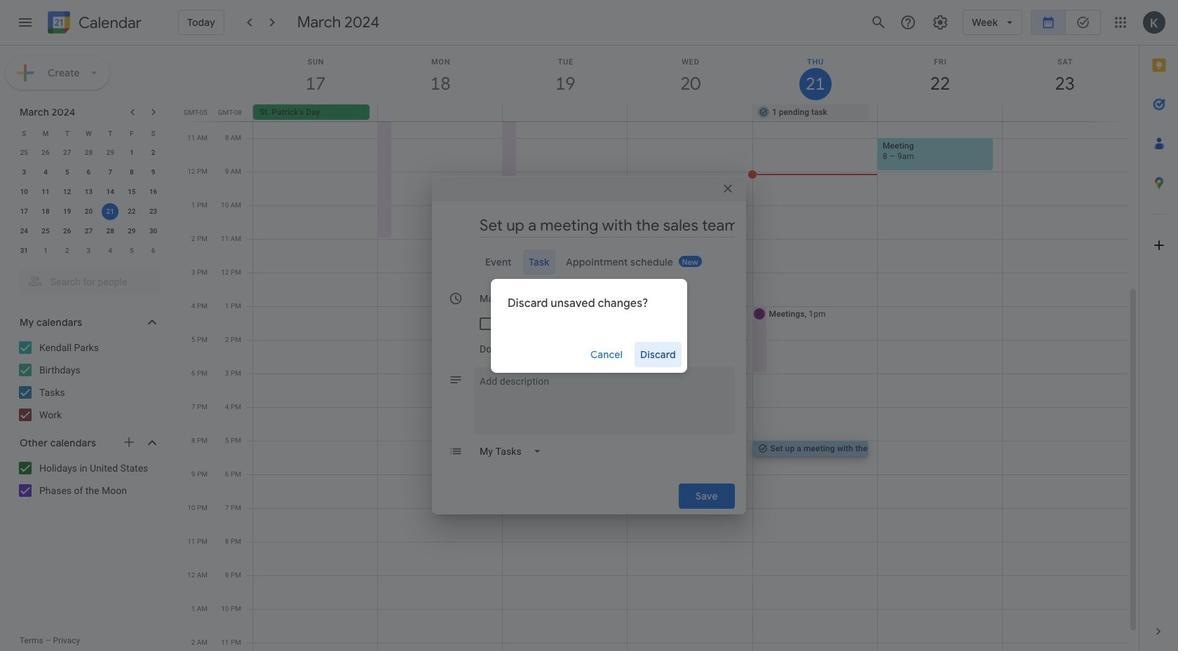 Task type: locate. For each thing, give the bounding box(es) containing it.
february 27 element
[[59, 144, 76, 161]]

april 5 element
[[123, 243, 140, 259]]

Start date text field
[[480, 286, 537, 311]]

14 element
[[102, 184, 119, 201]]

april 6 element
[[145, 243, 162, 259]]

6 element
[[80, 164, 97, 181]]

row
[[247, 104, 1139, 121], [13, 123, 164, 143], [13, 143, 164, 163], [13, 163, 164, 182], [13, 182, 164, 202], [13, 202, 164, 222], [13, 222, 164, 241], [13, 241, 164, 261]]

april 4 element
[[102, 243, 119, 259]]

row group
[[13, 143, 164, 261]]

alert dialog
[[491, 279, 687, 373]]

2 element
[[145, 144, 162, 161]]

12 element
[[59, 184, 76, 201]]

1 element
[[123, 144, 140, 161]]

5 element
[[59, 164, 76, 181]]

february 26 element
[[37, 144, 54, 161]]

None search field
[[0, 264, 174, 295]]

18 element
[[37, 203, 54, 220]]

cell
[[378, 104, 503, 121], [503, 104, 628, 121], [628, 104, 753, 121], [877, 104, 1002, 121], [1002, 104, 1127, 121], [99, 202, 121, 222]]

21, today element
[[102, 203, 119, 220]]

1 horizontal spatial tab list
[[1140, 46, 1178, 612]]

Add description text field
[[474, 373, 735, 424]]

30 element
[[145, 223, 162, 240]]

26 element
[[59, 223, 76, 240]]

0 horizontal spatial tab list
[[443, 250, 735, 275]]

Add title text field
[[480, 215, 735, 236]]

11 element
[[37, 184, 54, 201]]

tab list
[[1140, 46, 1178, 612], [443, 250, 735, 275]]

22 element
[[123, 203, 140, 220]]

28 element
[[102, 223, 119, 240]]

heading
[[76, 14, 142, 31]]

grid
[[180, 46, 1139, 652]]

10 element
[[16, 184, 33, 201]]

8 element
[[123, 164, 140, 181]]



Task type: describe. For each thing, give the bounding box(es) containing it.
19 element
[[59, 203, 76, 220]]

february 28 element
[[80, 144, 97, 161]]

new element
[[679, 256, 702, 267]]

3 element
[[16, 164, 33, 181]]

other calendars list
[[3, 457, 174, 502]]

7 element
[[102, 164, 119, 181]]

16 element
[[145, 184, 162, 201]]

29 element
[[123, 223, 140, 240]]

april 2 element
[[59, 243, 76, 259]]

27 element
[[80, 223, 97, 240]]

20 element
[[80, 203, 97, 220]]

march 2024 grid
[[13, 123, 164, 261]]

24 element
[[16, 223, 33, 240]]

cell inside march 2024 grid
[[99, 202, 121, 222]]

13 element
[[80, 184, 97, 201]]

calendar element
[[45, 8, 142, 39]]

15 element
[[123, 184, 140, 201]]

april 1 element
[[37, 243, 54, 259]]

february 25 element
[[16, 144, 33, 161]]

4 element
[[37, 164, 54, 181]]

april 3 element
[[80, 243, 97, 259]]

31 element
[[16, 243, 33, 259]]

february 29 element
[[102, 144, 119, 161]]

9 element
[[145, 164, 162, 181]]

23 element
[[145, 203, 162, 220]]

main drawer image
[[17, 14, 34, 31]]

heading inside calendar element
[[76, 14, 142, 31]]

17 element
[[16, 203, 33, 220]]

my calendars list
[[3, 337, 174, 426]]

25 element
[[37, 223, 54, 240]]



Task type: vqa. For each thing, say whether or not it's contained in the screenshot.
first T from right
no



